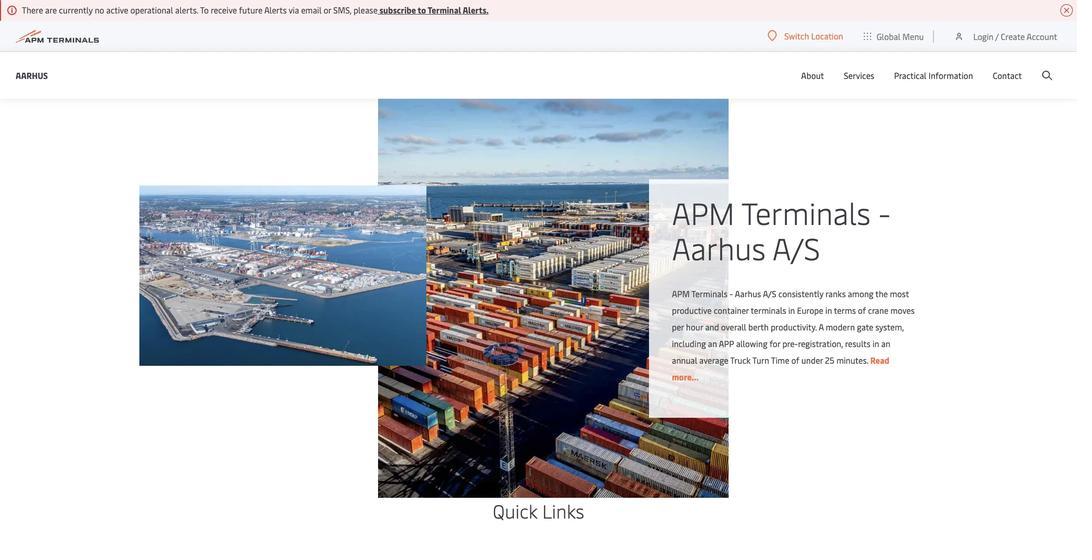 Task type: locate. For each thing, give the bounding box(es) containing it.
allowing
[[736, 338, 768, 349]]

to
[[418, 4, 426, 16]]

about button
[[801, 52, 824, 99]]

2 an from the left
[[881, 338, 890, 349]]

0 vertical spatial -
[[878, 192, 891, 233]]

a/s inside apm terminals - aarhus a/s
[[772, 227, 820, 268]]

an
[[708, 338, 717, 349], [881, 338, 890, 349]]

close alert image
[[1060, 4, 1073, 17]]

- inside apm terminals - aarhus a/s consistently ranks among the most productive container terminals in europe in terms of crane moves per hour and overall berth productivity. a modern gate system, including an app allowing for pre-registration, results in an annual average truck turn time of under 25 minutes.
[[730, 288, 733, 299]]

modern
[[826, 321, 855, 333]]

about
[[801, 70, 824, 81]]

25
[[825, 354, 835, 366]]

1 horizontal spatial terminals
[[741, 192, 871, 233]]

1 apm from the top
[[672, 192, 735, 233]]

create
[[1001, 30, 1025, 42]]

location
[[811, 30, 843, 42]]

- for apm terminals - aarhus a/s consistently ranks among the most productive container terminals in europe in terms of crane moves per hour and overall berth productivity. a modern gate system, including an app allowing for pre-registration, results in an annual average truck turn time of under 25 minutes.
[[730, 288, 733, 299]]

aarhus link
[[16, 69, 48, 82]]

apm terminals - aarhus a/s consistently ranks among the most productive container terminals in europe in terms of crane moves per hour and overall berth productivity. a modern gate system, including an app allowing for pre-registration, results in an annual average truck turn time of under 25 minutes.
[[672, 288, 915, 366]]

contact button
[[993, 52, 1022, 99]]

in up read
[[873, 338, 879, 349]]

2 horizontal spatial in
[[873, 338, 879, 349]]

1 vertical spatial apm
[[672, 288, 690, 299]]

productive
[[672, 305, 712, 316]]

practical information button
[[894, 52, 973, 99]]

0 vertical spatial of
[[858, 305, 866, 316]]

1 horizontal spatial in
[[825, 305, 832, 316]]

menu
[[903, 30, 924, 42]]

apm
[[672, 192, 735, 233], [672, 288, 690, 299]]

please
[[353, 4, 378, 16]]

aarhus 2021 aerial image
[[139, 186, 426, 366]]

receive
[[211, 4, 237, 16]]

1 horizontal spatial of
[[858, 305, 866, 316]]

0 vertical spatial terminals
[[741, 192, 871, 233]]

per
[[672, 321, 684, 333]]

subscribe to terminal alerts. link
[[378, 4, 489, 16]]

2 vertical spatial aarhus
[[735, 288, 761, 299]]

read
[[870, 354, 889, 366]]

results
[[845, 338, 871, 349]]

or
[[324, 4, 331, 16]]

0 horizontal spatial -
[[730, 288, 733, 299]]

-
[[878, 192, 891, 233], [730, 288, 733, 299]]

terminals inside apm terminals - aarhus a/s consistently ranks among the most productive container terminals in europe in terms of crane moves per hour and overall berth productivity. a modern gate system, including an app allowing for pre-registration, results in an annual average truck turn time of under 25 minutes.
[[691, 288, 728, 299]]

turn
[[752, 354, 769, 366]]

there
[[22, 4, 43, 16]]

0 vertical spatial apm
[[672, 192, 735, 233]]

quick links
[[493, 498, 584, 524]]

a/s
[[772, 227, 820, 268], [763, 288, 776, 299]]

aarhus
[[16, 69, 48, 81], [672, 227, 766, 268], [735, 288, 761, 299]]

for
[[770, 338, 780, 349]]

0 horizontal spatial terminals
[[691, 288, 728, 299]]

1 vertical spatial of
[[791, 354, 799, 366]]

an down system,
[[881, 338, 890, 349]]

- for apm terminals - aarhus a/s
[[878, 192, 891, 233]]

in up the productivity. in the right bottom of the page
[[788, 305, 795, 316]]

to
[[200, 4, 209, 16]]

of right time
[[791, 354, 799, 366]]

including
[[672, 338, 706, 349]]

aarhus inside apm terminals - aarhus a/s
[[672, 227, 766, 268]]

a/s up consistently
[[772, 227, 820, 268]]

1 vertical spatial terminals
[[691, 288, 728, 299]]

1 horizontal spatial -
[[878, 192, 891, 233]]

1 horizontal spatial an
[[881, 338, 890, 349]]

account
[[1027, 30, 1057, 42]]

in left terms
[[825, 305, 832, 316]]

of
[[858, 305, 866, 316], [791, 354, 799, 366]]

in
[[788, 305, 795, 316], [825, 305, 832, 316], [873, 338, 879, 349]]

alerts.
[[463, 4, 489, 16]]

among
[[848, 288, 874, 299]]

global
[[877, 30, 901, 42]]

moves
[[891, 305, 915, 316]]

of left the crane
[[858, 305, 866, 316]]

future
[[239, 4, 263, 16]]

registration,
[[798, 338, 843, 349]]

overall
[[721, 321, 746, 333]]

apm inside apm terminals - aarhus a/s
[[672, 192, 735, 233]]

more...
[[672, 371, 699, 383]]

currently
[[59, 4, 93, 16]]

1 vertical spatial a/s
[[763, 288, 776, 299]]

2 apm from the top
[[672, 288, 690, 299]]

an left "app"
[[708, 338, 717, 349]]

- inside apm terminals - aarhus a/s
[[878, 192, 891, 233]]

system,
[[875, 321, 904, 333]]

a/s inside apm terminals - aarhus a/s consistently ranks among the most productive container terminals in europe in terms of crane moves per hour and overall berth productivity. a modern gate system, including an app allowing for pre-registration, results in an annual average truck turn time of under 25 minutes.
[[763, 288, 776, 299]]

pre-
[[782, 338, 798, 349]]

1 vertical spatial aarhus
[[672, 227, 766, 268]]

terminals
[[741, 192, 871, 233], [691, 288, 728, 299]]

0 horizontal spatial of
[[791, 354, 799, 366]]

a/s up terminals
[[763, 288, 776, 299]]

apm inside apm terminals - aarhus a/s consistently ranks among the most productive container terminals in europe in terms of crane moves per hour and overall berth productivity. a modern gate system, including an app allowing for pre-registration, results in an annual average truck turn time of under 25 minutes.
[[672, 288, 690, 299]]

aarhus inside apm terminals - aarhus a/s consistently ranks among the most productive container terminals in europe in terms of crane moves per hour and overall berth productivity. a modern gate system, including an app allowing for pre-registration, results in an annual average truck turn time of under 25 minutes.
[[735, 288, 761, 299]]

app
[[719, 338, 734, 349]]

0 vertical spatial a/s
[[772, 227, 820, 268]]

1 vertical spatial -
[[730, 288, 733, 299]]

terminals inside apm terminals - aarhus a/s
[[741, 192, 871, 233]]

europe
[[797, 305, 823, 316]]

apm for apm terminals - aarhus a/s
[[672, 192, 735, 233]]

a/s for apm terminals - aarhus a/s consistently ranks among the most productive container terminals in europe in terms of crane moves per hour and overall berth productivity. a modern gate system, including an app allowing for pre-registration, results in an annual average truck turn time of under 25 minutes.
[[763, 288, 776, 299]]

berth
[[748, 321, 769, 333]]

terminals for apm terminals - aarhus a/s
[[741, 192, 871, 233]]

0 horizontal spatial an
[[708, 338, 717, 349]]



Task type: vqa. For each thing, say whether or not it's contained in the screenshot.
'APM' within the APM Terminals - Aarhus A/S consistently ranks among the most productive container terminals in Europe in terms of crane moves per hour and overall berth productivity. A modern gate system, including an APP allowing for pre-registration, results in an annual average Truck Turn Time of under 25 minutes.
yes



Task type: describe. For each thing, give the bounding box(es) containing it.
apm terminals aarhus image
[[376, 96, 731, 501]]

operational
[[130, 4, 173, 16]]

services button
[[844, 52, 874, 99]]

are
[[45, 4, 57, 16]]

0 vertical spatial aarhus
[[16, 69, 48, 81]]

/
[[995, 30, 999, 42]]

under
[[801, 354, 823, 366]]

information
[[929, 70, 973, 81]]

switch location button
[[768, 30, 843, 42]]

practical information
[[894, 70, 973, 81]]

terminal
[[428, 4, 461, 16]]

the
[[875, 288, 888, 299]]

login / create account
[[973, 30, 1057, 42]]

subscribe
[[380, 4, 416, 16]]

email
[[301, 4, 322, 16]]

alerts.
[[175, 4, 198, 16]]

hour
[[686, 321, 703, 333]]

time
[[771, 354, 789, 366]]

global menu button
[[854, 21, 934, 52]]

minutes.
[[837, 354, 868, 366]]

quick
[[493, 498, 538, 524]]

active
[[106, 4, 128, 16]]

container
[[714, 305, 749, 316]]

gate
[[857, 321, 873, 333]]

contact
[[993, 70, 1022, 81]]

terminals
[[751, 305, 786, 316]]

productivity.
[[771, 321, 817, 333]]

read more...
[[672, 354, 889, 383]]

login
[[973, 30, 994, 42]]

annual
[[672, 354, 697, 366]]

aarhus for apm terminals - aarhus a/s consistently ranks among the most productive container terminals in europe in terms of crane moves per hour and overall berth productivity. a modern gate system, including an app allowing for pre-registration, results in an annual average truck turn time of under 25 minutes.
[[735, 288, 761, 299]]

a
[[819, 321, 824, 333]]

global menu
[[877, 30, 924, 42]]

login / create account link
[[954, 21, 1057, 51]]

no
[[95, 4, 104, 16]]

crane
[[868, 305, 889, 316]]

read more... link
[[672, 354, 889, 383]]

aarhus for apm terminals - aarhus a/s
[[672, 227, 766, 268]]

switch location
[[784, 30, 843, 42]]

consistently
[[779, 288, 824, 299]]

apm for apm terminals - aarhus a/s consistently ranks among the most productive container terminals in europe in terms of crane moves per hour and overall berth productivity. a modern gate system, including an app allowing for pre-registration, results in an annual average truck turn time of under 25 minutes.
[[672, 288, 690, 299]]

apm terminals - aarhus a/s
[[672, 192, 891, 268]]

sms,
[[333, 4, 351, 16]]

average
[[699, 354, 728, 366]]

ranks
[[826, 288, 846, 299]]

services
[[844, 70, 874, 81]]

and
[[705, 321, 719, 333]]

0 horizontal spatial in
[[788, 305, 795, 316]]

switch
[[784, 30, 809, 42]]

a/s for apm terminals - aarhus a/s
[[772, 227, 820, 268]]

truck
[[730, 354, 751, 366]]

via
[[289, 4, 299, 16]]

there are currently no active operational alerts. to receive future alerts via email or sms, please subscribe to terminal alerts.
[[22, 4, 489, 16]]

alerts
[[264, 4, 287, 16]]

terms
[[834, 305, 856, 316]]

terminals for apm terminals - aarhus a/s consistently ranks among the most productive container terminals in europe in terms of crane moves per hour and overall berth productivity. a modern gate system, including an app allowing for pre-registration, results in an annual average truck turn time of under 25 minutes.
[[691, 288, 728, 299]]

1 an from the left
[[708, 338, 717, 349]]

links
[[542, 498, 584, 524]]

most
[[890, 288, 909, 299]]

practical
[[894, 70, 927, 81]]



